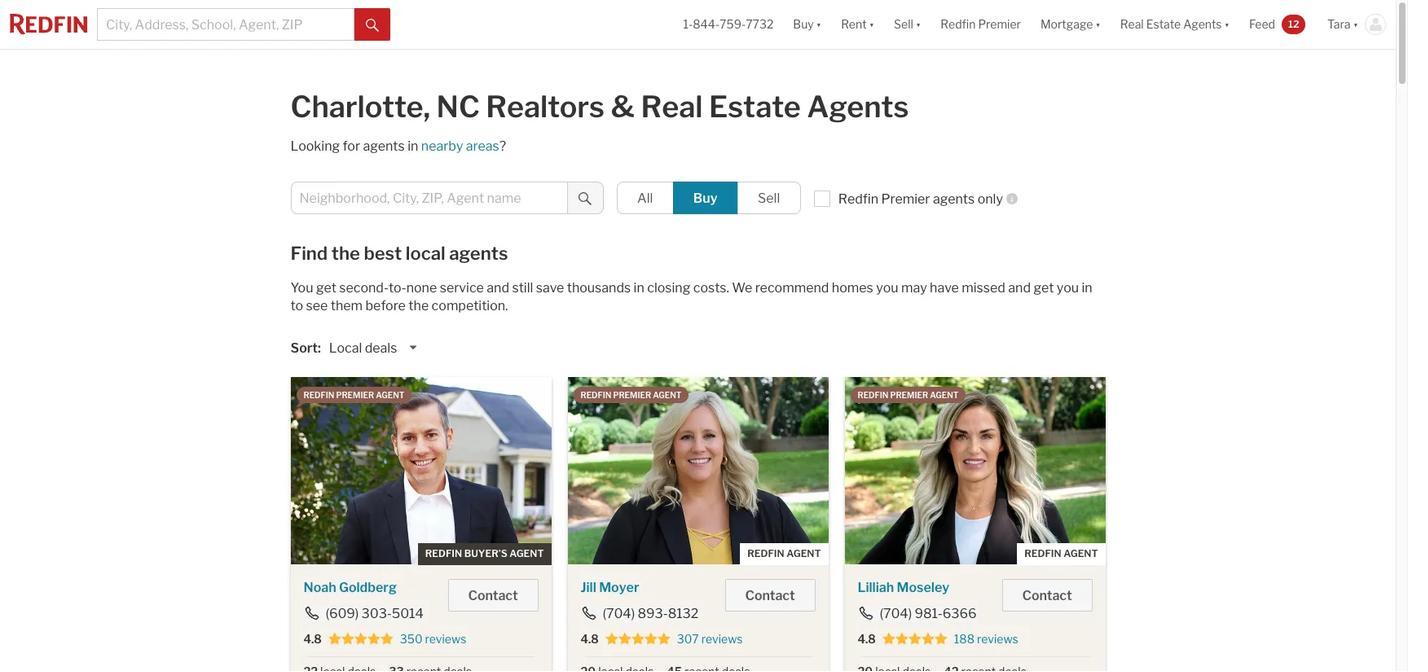 Task type: locate. For each thing, give the bounding box(es) containing it.
2 reviews from the left
[[702, 633, 743, 646]]

2 ▾ from the left
[[869, 17, 875, 31]]

2 horizontal spatial 4.8
[[858, 633, 876, 646]]

1 horizontal spatial real
[[1121, 17, 1144, 31]]

and left still
[[487, 280, 509, 296]]

3 reviews from the left
[[977, 633, 1019, 646]]

contact for 5014
[[468, 589, 518, 604]]

2 premier from the left
[[613, 390, 651, 400]]

rent ▾
[[841, 17, 875, 31]]

1 reviews from the left
[[425, 633, 466, 646]]

0 vertical spatial redfin
[[941, 17, 976, 31]]

buy right all option
[[694, 191, 718, 206]]

get up see
[[316, 280, 336, 296]]

▾ for rent ▾
[[869, 17, 875, 31]]

2 horizontal spatial premier
[[890, 390, 928, 400]]

3 contact from the left
[[1023, 589, 1072, 604]]

?
[[499, 139, 506, 154]]

1 vertical spatial estate
[[709, 89, 801, 125]]

2 horizontal spatial rating 4.8 out of 5 element
[[883, 633, 948, 647]]

6366
[[943, 606, 977, 622]]

mortgage
[[1041, 17, 1093, 31]]

0 horizontal spatial 4.8
[[304, 633, 322, 646]]

1 horizontal spatial buy
[[793, 17, 814, 31]]

we
[[732, 280, 753, 296]]

agents up service
[[449, 243, 508, 264]]

see
[[306, 298, 328, 314]]

0 horizontal spatial sell
[[758, 191, 780, 206]]

the
[[332, 243, 360, 264], [409, 298, 429, 314]]

(704) 981-6366 button
[[858, 606, 978, 622]]

1 horizontal spatial redfin agent
[[1025, 548, 1098, 560]]

2 horizontal spatial agents
[[933, 192, 975, 207]]

rating 4.8 out of 5 element down (704) 981-6366 button
[[883, 633, 948, 647]]

0 horizontal spatial contact
[[468, 589, 518, 604]]

0 vertical spatial submit search image
[[366, 19, 379, 32]]

agents
[[363, 139, 405, 154], [933, 192, 975, 207], [449, 243, 508, 264]]

1 horizontal spatial 4.8
[[581, 633, 599, 646]]

1 horizontal spatial redfin
[[941, 17, 976, 31]]

0 vertical spatial real
[[1121, 17, 1144, 31]]

2 rating 4.8 out of 5 element from the left
[[605, 633, 671, 647]]

in
[[408, 139, 418, 154], [634, 280, 645, 296], [1082, 280, 1093, 296]]

6 ▾ from the left
[[1354, 17, 1359, 31]]

buy for buy
[[694, 191, 718, 206]]

0 vertical spatial premier
[[978, 17, 1021, 31]]

4.8 for (609) 303-5014
[[304, 633, 322, 646]]

188
[[954, 633, 975, 646]]

0 vertical spatial agents
[[1184, 17, 1222, 31]]

sell inside dropdown button
[[894, 17, 914, 31]]

1 horizontal spatial rating 4.8 out of 5 element
[[605, 633, 671, 647]]

0 horizontal spatial and
[[487, 280, 509, 296]]

0 horizontal spatial redfin agent
[[748, 548, 821, 560]]

nc
[[437, 89, 480, 125]]

▾ for mortgage ▾
[[1096, 17, 1101, 31]]

1 horizontal spatial submit search image
[[579, 192, 592, 205]]

sell inside radio
[[758, 191, 780, 206]]

3 rating 4.8 out of 5 element from the left
[[883, 633, 948, 647]]

contact button
[[448, 580, 538, 612], [725, 580, 816, 612], [1002, 580, 1093, 612]]

agents right "for"
[[363, 139, 405, 154]]

buy inside dropdown button
[[793, 17, 814, 31]]

1 horizontal spatial get
[[1034, 280, 1054, 296]]

reviews
[[425, 633, 466, 646], [702, 633, 743, 646], [977, 633, 1019, 646]]

0 horizontal spatial you
[[876, 280, 899, 296]]

▾ for tara ▾
[[1354, 17, 1359, 31]]

moyer
[[599, 580, 639, 596]]

1 horizontal spatial reviews
[[702, 633, 743, 646]]

307
[[677, 633, 699, 646]]

the down none
[[409, 298, 429, 314]]

sell for sell ▾
[[894, 17, 914, 31]]

photo of noah goldberg image
[[291, 377, 551, 565]]

premier for moyer
[[613, 390, 651, 400]]

0 horizontal spatial premier
[[881, 192, 930, 207]]

0 horizontal spatial submit search image
[[366, 19, 379, 32]]

lilliah moseley
[[858, 580, 950, 596]]

the right find
[[332, 243, 360, 264]]

2 horizontal spatial redfin premier agent
[[858, 390, 959, 400]]

1 horizontal spatial estate
[[1147, 17, 1181, 31]]

agent
[[376, 390, 405, 400], [653, 390, 682, 400], [930, 390, 959, 400], [510, 548, 544, 560], [787, 548, 821, 560], [1064, 548, 1098, 560]]

charlotte,
[[291, 89, 430, 125]]

1 (704) from the left
[[603, 606, 635, 622]]

▾ right rent
[[869, 17, 875, 31]]

2 4.8 from the left
[[581, 633, 599, 646]]

deals
[[365, 341, 397, 356]]

real right &
[[641, 89, 703, 125]]

2 contact button from the left
[[725, 580, 816, 612]]

1 vertical spatial the
[[409, 298, 429, 314]]

1 redfin premier agent from the left
[[304, 390, 405, 400]]

goldberg
[[339, 580, 397, 596]]

recommend
[[755, 280, 829, 296]]

buy
[[793, 17, 814, 31], [694, 191, 718, 206]]

redfin for redfin premier
[[941, 17, 976, 31]]

0 horizontal spatial agents
[[807, 89, 909, 125]]

All radio
[[617, 182, 674, 214]]

▾ left rent
[[816, 17, 822, 31]]

noah goldberg link
[[304, 580, 397, 596]]

0 horizontal spatial get
[[316, 280, 336, 296]]

1 and from the left
[[487, 280, 509, 296]]

4 ▾ from the left
[[1096, 17, 1101, 31]]

reviews right 350
[[425, 633, 466, 646]]

sell right "buy" radio
[[758, 191, 780, 206]]

sell right rent ▾
[[894, 17, 914, 31]]

2 redfin premier agent from the left
[[581, 390, 682, 400]]

redfin premier agent for moseley
[[858, 390, 959, 400]]

buy right 7732
[[793, 17, 814, 31]]

4.8 down noah
[[304, 633, 322, 646]]

1 get from the left
[[316, 280, 336, 296]]

(704) down lilliah moseley
[[880, 606, 912, 622]]

1-844-759-7732 link
[[683, 17, 774, 31]]

only
[[978, 192, 1003, 207]]

1 vertical spatial submit search image
[[579, 192, 592, 205]]

0 horizontal spatial premier
[[336, 390, 374, 400]]

1 redfin agent from the left
[[748, 548, 821, 560]]

reviews right 188
[[977, 633, 1019, 646]]

0 horizontal spatial contact button
[[448, 580, 538, 612]]

0 vertical spatial sell
[[894, 17, 914, 31]]

premier inside redfin premier button
[[978, 17, 1021, 31]]

0 vertical spatial the
[[332, 243, 360, 264]]

4.8 down jill at the left of page
[[581, 633, 599, 646]]

nearby areas link
[[421, 139, 499, 154]]

893-
[[638, 606, 668, 622]]

2 contact from the left
[[745, 589, 795, 604]]

rating 4.8 out of 5 element down (609) 303-5014 button
[[328, 633, 394, 647]]

3 redfin premier agent from the left
[[858, 390, 959, 400]]

1 4.8 from the left
[[304, 633, 322, 646]]

real
[[1121, 17, 1144, 31], [641, 89, 703, 125]]

1 premier from the left
[[336, 390, 374, 400]]

redfin inside button
[[941, 17, 976, 31]]

▾ right tara
[[1354, 17, 1359, 31]]

redfin
[[304, 390, 334, 400], [581, 390, 612, 400], [858, 390, 889, 400], [425, 548, 462, 560], [748, 548, 785, 560], [1025, 548, 1062, 560]]

real estate agents ▾ button
[[1111, 0, 1240, 49]]

1 horizontal spatial sell
[[894, 17, 914, 31]]

▾
[[816, 17, 822, 31], [869, 17, 875, 31], [916, 17, 921, 31], [1096, 17, 1101, 31], [1225, 17, 1230, 31], [1354, 17, 1359, 31]]

▾ for buy ▾
[[816, 17, 822, 31]]

4.8 for (704) 893-8132
[[581, 633, 599, 646]]

redfin premier agents only
[[839, 192, 1003, 207]]

0 horizontal spatial reviews
[[425, 633, 466, 646]]

agents for for
[[363, 139, 405, 154]]

1 horizontal spatial contact button
[[725, 580, 816, 612]]

2 horizontal spatial contact button
[[1002, 580, 1093, 612]]

and right missed on the right top of the page
[[1008, 280, 1031, 296]]

(609)
[[326, 606, 359, 622]]

0 horizontal spatial agents
[[363, 139, 405, 154]]

rating 4.8 out of 5 element
[[328, 633, 394, 647], [605, 633, 671, 647], [883, 633, 948, 647]]

premier for redfin premier agents only
[[881, 192, 930, 207]]

buyer's
[[464, 548, 508, 560]]

1 horizontal spatial (704)
[[880, 606, 912, 622]]

contact button for (704) 981-6366
[[1002, 580, 1093, 612]]

redfin premier agent for moyer
[[581, 390, 682, 400]]

may
[[901, 280, 927, 296]]

844-
[[693, 17, 720, 31]]

1 horizontal spatial premier
[[613, 390, 651, 400]]

1 rating 4.8 out of 5 element from the left
[[328, 633, 394, 647]]

▾ right rent ▾
[[916, 17, 921, 31]]

get
[[316, 280, 336, 296], [1034, 280, 1054, 296]]

1 you from the left
[[876, 280, 899, 296]]

1 contact button from the left
[[448, 580, 538, 612]]

(704) for (704) 893-8132
[[603, 606, 635, 622]]

1 horizontal spatial and
[[1008, 280, 1031, 296]]

3 premier from the left
[[890, 390, 928, 400]]

1 horizontal spatial you
[[1057, 280, 1079, 296]]

buy inside radio
[[694, 191, 718, 206]]

reviews right 307
[[702, 633, 743, 646]]

2 redfin agent from the left
[[1025, 548, 1098, 560]]

1 horizontal spatial the
[[409, 298, 429, 314]]

0 vertical spatial agents
[[363, 139, 405, 154]]

5 ▾ from the left
[[1225, 17, 1230, 31]]

estate
[[1147, 17, 1181, 31], [709, 89, 801, 125]]

0 horizontal spatial buy
[[694, 191, 718, 206]]

redfin for redfin premier agents only
[[839, 192, 879, 207]]

0 horizontal spatial in
[[408, 139, 418, 154]]

Sell radio
[[737, 182, 801, 214]]

1 vertical spatial real
[[641, 89, 703, 125]]

(704) down moyer
[[603, 606, 635, 622]]

0 vertical spatial buy
[[793, 17, 814, 31]]

0 horizontal spatial (704)
[[603, 606, 635, 622]]

1-
[[683, 17, 693, 31]]

and
[[487, 280, 509, 296], [1008, 280, 1031, 296]]

759-
[[720, 17, 746, 31]]

4.8 down lilliah
[[858, 633, 876, 646]]

rating 4.8 out of 5 element down (704) 893-8132 button at the left bottom of page
[[605, 633, 671, 647]]

buy ▾
[[793, 17, 822, 31]]

contact button up 307 reviews
[[725, 580, 816, 612]]

1 horizontal spatial contact
[[745, 589, 795, 604]]

1 vertical spatial agents
[[933, 192, 975, 207]]

get right missed on the right top of the page
[[1034, 280, 1054, 296]]

2 horizontal spatial reviews
[[977, 633, 1019, 646]]

2 you from the left
[[1057, 280, 1079, 296]]

submit search image
[[366, 19, 379, 32], [579, 192, 592, 205]]

redfin
[[941, 17, 976, 31], [839, 192, 879, 207]]

0 horizontal spatial redfin premier agent
[[304, 390, 405, 400]]

contact button up 188 reviews
[[1002, 580, 1093, 612]]

lilliah moseley link
[[858, 580, 950, 596]]

1 vertical spatial premier
[[881, 192, 930, 207]]

3 ▾ from the left
[[916, 17, 921, 31]]

redfin premier agent
[[304, 390, 405, 400], [581, 390, 682, 400], [858, 390, 959, 400]]

3 contact button from the left
[[1002, 580, 1093, 612]]

3 4.8 from the left
[[858, 633, 876, 646]]

save
[[536, 280, 564, 296]]

second-
[[339, 280, 389, 296]]

0 vertical spatial estate
[[1147, 17, 1181, 31]]

0 horizontal spatial rating 4.8 out of 5 element
[[328, 633, 394, 647]]

to
[[291, 298, 303, 314]]

agents inside dropdown button
[[1184, 17, 1222, 31]]

real estate agents ▾ link
[[1121, 0, 1230, 49]]

1 horizontal spatial agents
[[449, 243, 508, 264]]

1 contact from the left
[[468, 589, 518, 604]]

noah
[[304, 580, 336, 596]]

costs.
[[693, 280, 729, 296]]

redfin buyer's agent
[[425, 548, 544, 560]]

premier
[[336, 390, 374, 400], [613, 390, 651, 400], [890, 390, 928, 400]]

2 (704) from the left
[[880, 606, 912, 622]]

premier for moseley
[[890, 390, 928, 400]]

0 horizontal spatial real
[[641, 89, 703, 125]]

1 vertical spatial buy
[[694, 191, 718, 206]]

jill moyer link
[[581, 580, 639, 596]]

mortgage ▾
[[1041, 17, 1101, 31]]

agents
[[1184, 17, 1222, 31], [807, 89, 909, 125]]

1 vertical spatial redfin
[[839, 192, 879, 207]]

premier
[[978, 17, 1021, 31], [881, 192, 930, 207]]

find
[[291, 243, 328, 264]]

redfin agent
[[748, 548, 821, 560], [1025, 548, 1098, 560]]

0 horizontal spatial redfin
[[839, 192, 879, 207]]

1 vertical spatial sell
[[758, 191, 780, 206]]

option group
[[617, 182, 801, 214]]

(704) for (704) 981-6366
[[880, 606, 912, 622]]

rent ▾ button
[[841, 0, 875, 49]]

1 ▾ from the left
[[816, 17, 822, 31]]

0 horizontal spatial the
[[332, 243, 360, 264]]

to-
[[389, 280, 406, 296]]

1 horizontal spatial agents
[[1184, 17, 1222, 31]]

▾ left feed
[[1225, 17, 1230, 31]]

2 vertical spatial agents
[[449, 243, 508, 264]]

real right mortgage ▾
[[1121, 17, 1144, 31]]

agents left only
[[933, 192, 975, 207]]

contact button down 'buyer's'
[[448, 580, 538, 612]]

you get second-to-none service and still save thousands in closing costs. we recommend homes you may have missed and get you in to see them before the competition.
[[291, 280, 1093, 314]]

2 horizontal spatial contact
[[1023, 589, 1072, 604]]

1 horizontal spatial premier
[[978, 17, 1021, 31]]

▾ right mortgage
[[1096, 17, 1101, 31]]

(704)
[[603, 606, 635, 622], [880, 606, 912, 622]]

option group containing all
[[617, 182, 801, 214]]

1 horizontal spatial redfin premier agent
[[581, 390, 682, 400]]



Task type: describe. For each thing, give the bounding box(es) containing it.
them
[[331, 298, 363, 314]]

find the best local agents
[[291, 243, 508, 264]]

Buy radio
[[673, 182, 738, 214]]

(704) 893-8132 button
[[581, 606, 700, 622]]

local deals
[[329, 341, 397, 356]]

agents for premier
[[933, 192, 975, 207]]

premier for goldberg
[[336, 390, 374, 400]]

reviews for (704) 981-6366
[[977, 633, 1019, 646]]

rating 4.8 out of 5 element for 303-
[[328, 633, 394, 647]]

homes
[[832, 280, 874, 296]]

8132
[[668, 606, 699, 622]]

have
[[930, 280, 959, 296]]

service
[[440, 280, 484, 296]]

contact button for (609) 303-5014
[[448, 580, 538, 612]]

4.8 for (704) 981-6366
[[858, 633, 876, 646]]

nearby
[[421, 139, 463, 154]]

areas
[[466, 139, 499, 154]]

local
[[406, 243, 446, 264]]

303-
[[362, 606, 392, 622]]

looking for agents in nearby areas ?
[[291, 139, 506, 154]]

12
[[1289, 18, 1300, 30]]

still
[[512, 280, 533, 296]]

tara
[[1328, 17, 1351, 31]]

sell ▾ button
[[884, 0, 931, 49]]

redfin agent for (704) 893-8132
[[748, 548, 821, 560]]

sell ▾
[[894, 17, 921, 31]]

photo of lilliah moseley image
[[845, 377, 1106, 565]]

Neighborhood, City, ZIP, Agent name search field
[[291, 182, 568, 214]]

redfin agent for (704) 981-6366
[[1025, 548, 1098, 560]]

contact for 6366
[[1023, 589, 1072, 604]]

350 reviews
[[400, 633, 466, 646]]

jill
[[581, 580, 597, 596]]

188 reviews
[[954, 633, 1019, 646]]

premier for redfin premier
[[978, 17, 1021, 31]]

looking
[[291, 139, 340, 154]]

reviews for (704) 893-8132
[[702, 633, 743, 646]]

photo of jill moyer image
[[568, 377, 829, 565]]

contact button for (704) 893-8132
[[725, 580, 816, 612]]

thousands
[[567, 280, 631, 296]]

1-844-759-7732
[[683, 17, 774, 31]]

buy for buy ▾
[[793, 17, 814, 31]]

rating 4.8 out of 5 element for 981-
[[883, 633, 948, 647]]

sort:
[[291, 340, 321, 356]]

(609) 303-5014
[[326, 606, 424, 622]]

City, Address, School, Agent, ZIP search field
[[97, 8, 355, 41]]

buy ▾ button
[[793, 0, 822, 49]]

for
[[343, 139, 360, 154]]

you
[[291, 280, 313, 296]]

mortgage ▾ button
[[1041, 0, 1101, 49]]

redfin premier button
[[931, 0, 1031, 49]]

estate inside dropdown button
[[1147, 17, 1181, 31]]

missed
[[962, 280, 1006, 296]]

the inside "you get second-to-none service and still save thousands in closing costs. we recommend homes you may have missed and get you in to see them before the competition."
[[409, 298, 429, 314]]

mortgage ▾ button
[[1031, 0, 1111, 49]]

(704) 893-8132
[[603, 606, 699, 622]]

contact for 8132
[[745, 589, 795, 604]]

feed
[[1250, 17, 1276, 31]]

jill moyer
[[581, 580, 639, 596]]

best
[[364, 243, 402, 264]]

real estate agents ▾
[[1121, 17, 1230, 31]]

charlotte, nc realtors & real estate agents
[[291, 89, 909, 125]]

moseley
[[897, 580, 950, 596]]

(609) 303-5014 button
[[304, 606, 424, 622]]

real inside real estate agents ▾ link
[[1121, 17, 1144, 31]]

realtors
[[486, 89, 605, 125]]

buy ▾ button
[[784, 0, 832, 49]]

sell ▾ button
[[894, 0, 921, 49]]

local
[[329, 341, 362, 356]]

sell for sell
[[758, 191, 780, 206]]

307 reviews
[[677, 633, 743, 646]]

rating 4.8 out of 5 element for 893-
[[605, 633, 671, 647]]

noah goldberg
[[304, 580, 397, 596]]

competition.
[[432, 298, 508, 314]]

1 horizontal spatial in
[[634, 280, 645, 296]]

rent
[[841, 17, 867, 31]]

2 and from the left
[[1008, 280, 1031, 296]]

5014
[[392, 606, 424, 622]]

&
[[611, 89, 635, 125]]

all
[[637, 191, 653, 206]]

lilliah
[[858, 580, 894, 596]]

▾ for sell ▾
[[916, 17, 921, 31]]

rent ▾ button
[[832, 0, 884, 49]]

0 horizontal spatial estate
[[709, 89, 801, 125]]

1 vertical spatial agents
[[807, 89, 909, 125]]

350
[[400, 633, 423, 646]]

tara ▾
[[1328, 17, 1359, 31]]

closing
[[647, 280, 691, 296]]

redfin premier agent for goldberg
[[304, 390, 405, 400]]

redfin premier
[[941, 17, 1021, 31]]

7732
[[746, 17, 774, 31]]

981-
[[915, 606, 943, 622]]

2 get from the left
[[1034, 280, 1054, 296]]

2 horizontal spatial in
[[1082, 280, 1093, 296]]

before
[[366, 298, 406, 314]]

reviews for (609) 303-5014
[[425, 633, 466, 646]]



Task type: vqa. For each thing, say whether or not it's contained in the screenshot.
first Contact from the right
yes



